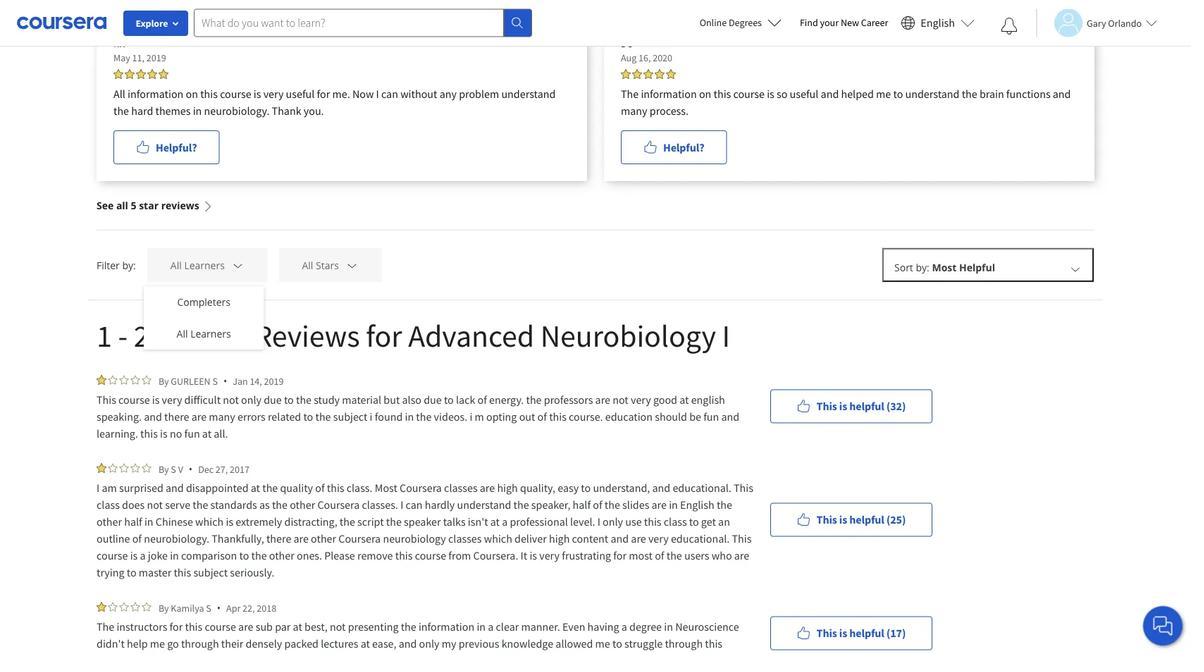 Task type: describe. For each thing, give the bounding box(es) containing it.
helpful for (17)
[[850, 626, 885, 641]]

slides
[[623, 498, 650, 512]]

2018
[[257, 602, 276, 614]]

find your new career
[[800, 16, 889, 29]]

i am surprised and disappointed at the quality of this class. most coursera classes are high quality, easy to understand, and educational. this class does not serve the standards as the other coursera classes. i can hardly understand the speaker, half of the slides are in english the other half in chinese which is extremely distracting, the script the speaker talks isn't at a professional level. i only use this class to get an outline of neurobiology. thankfully, there are other coursera neurobiology classes which deliver high content and are very educational. this course is a joke in comparison to the other ones. please remove this course from coursera. it is very frustrating for most of the users who are trying to master this subject seriously.
[[97, 481, 756, 580]]

and inside 'the instructors for this course are sub par at best, not presenting the information in a clear manner. even having a degree in neuroscience didn't help me go through their densely packed lectures at ease, and only my previous knowledge allowed me to struggle through this course.'
[[399, 637, 417, 651]]

to left lack
[[444, 393, 454, 407]]

professional
[[510, 515, 568, 529]]

are up ones.
[[294, 532, 309, 546]]

should
[[655, 410, 687, 424]]

1 due from the left
[[264, 393, 282, 407]]

online degrees button
[[689, 7, 793, 38]]

s for difficult
[[213, 375, 218, 387]]

surprised
[[119, 481, 163, 495]]

1 horizontal spatial me
[[596, 637, 610, 651]]

for inside 'all information on this course is very useful for me. now i can without any problem understand the hard themes in neurobiology. thank you.'
[[317, 87, 330, 101]]

reviews
[[255, 316, 360, 355]]

0 horizontal spatial class
[[97, 498, 120, 512]]

presenting
[[348, 620, 399, 634]]

rk may 11, 2019
[[114, 37, 166, 64]]

at right isn't in the bottom of the page
[[491, 515, 500, 529]]

ones.
[[297, 549, 322, 563]]

at right par
[[293, 620, 302, 634]]

menu containing completers
[[144, 286, 264, 350]]

neurobiology. inside i am surprised and disappointed at the quality of this class. most coursera classes are high quality, easy to understand, and educational. this class does not serve the standards as the other coursera classes. i can hardly understand the speaker, half of the slides are in english the other half in chinese which is extremely distracting, the script the speaker talks isn't at a professional level. i only use this class to get an outline of neurobiology. thankfully, there are other coursera neurobiology classes which deliver high content and are very educational. this course is a joke in comparison to the other ones. please remove this course from coursera. it is very frustrating for most of the users who are trying to master this subject seriously.
[[144, 532, 209, 546]]

of right quality
[[315, 481, 325, 495]]

the inside 'the instructors for this course are sub par at best, not presenting the information in a clear manner. even having a degree in neuroscience didn't help me go through their densely packed lectures at ease, and only my previous knowledge allowed me to struggle through this course.'
[[401, 620, 416, 634]]

your
[[820, 16, 839, 29]]

only inside this course is very difficult not only due to the study material but also due to lack of energy. the professors are not very good at english speaking. and there are many errors related to the subject i found in the videos. i m opting out of this course. education should be fun and learning. this is no fun at all.
[[241, 393, 262, 407]]

of up level.
[[593, 498, 603, 512]]

thank
[[272, 104, 301, 118]]

education
[[605, 410, 653, 424]]

a left joke
[[140, 549, 146, 563]]

are up 'most'
[[631, 532, 646, 546]]

opting
[[486, 410, 517, 424]]

in right slides
[[669, 498, 678, 512]]

useful for and
[[790, 87, 819, 101]]

related
[[268, 410, 301, 424]]

2 vertical spatial coursera
[[339, 532, 381, 546]]

aug
[[621, 51, 637, 64]]

course inside the information on this course is so useful and helped me to understand the brain functions and many process.
[[734, 87, 765, 101]]

to right trying
[[127, 565, 137, 580]]

in inside 'all information on this course is very useful for me. now i can without any problem understand the hard themes in neurobiology. thank you.'
[[193, 104, 202, 118]]

of right 25
[[171, 316, 196, 355]]

of right outline
[[132, 532, 142, 546]]

• for course
[[217, 601, 221, 615]]

other up outline
[[97, 515, 122, 529]]

career
[[861, 16, 889, 29]]

is inside this is helpful (17) button
[[840, 626, 848, 641]]

it
[[521, 549, 528, 563]]

this inside the information on this course is so useful and helped me to understand the brain functions and many process.
[[714, 87, 731, 101]]

chevron down image inside all stars button
[[346, 259, 358, 272]]

very down gurleen
[[162, 393, 182, 407]]

is inside the information on this course is so useful and helped me to understand the brain functions and many process.
[[767, 87, 775, 101]]

many inside the information on this course is so useful and helped me to understand the brain functions and many process.
[[621, 104, 648, 118]]

struggle
[[625, 637, 663, 651]]

this for this is helpful (17)
[[817, 626, 837, 641]]

neurobiology
[[383, 532, 446, 546]]

stars
[[316, 259, 339, 272]]

gurleen
[[171, 375, 211, 387]]

in right joke
[[170, 549, 179, 563]]

are up education
[[596, 393, 611, 407]]

par
[[275, 620, 291, 634]]

the left users
[[667, 549, 682, 563]]

2017
[[230, 463, 250, 476]]

learners inside all learners dropdown button
[[184, 259, 225, 272]]

degree
[[630, 620, 662, 634]]

learners inside the all learners menu item
[[191, 327, 231, 341]]

very up education
[[631, 393, 651, 407]]

and up serve
[[166, 481, 184, 495]]

talks
[[443, 515, 466, 529]]

the down the understand,
[[605, 498, 620, 512]]

0 horizontal spatial which
[[195, 515, 224, 529]]

to right related
[[303, 410, 313, 424]]

and left helped at the top right of the page
[[821, 87, 839, 101]]

the left 'script'
[[340, 515, 355, 529]]

joke
[[148, 549, 168, 563]]

learning.
[[97, 427, 138, 441]]

the for the instructors for this course are sub par at best, not presenting the information in a clear manner. even having a degree in neuroscience didn't help me go through their densely packed lectures at ease, and only my previous knowledge allowed me to struggle through this course.
[[97, 620, 114, 634]]

are up isn't in the bottom of the page
[[480, 481, 495, 495]]

at right good
[[680, 393, 689, 407]]

apr
[[226, 602, 241, 614]]

my
[[442, 637, 457, 651]]

lack
[[456, 393, 475, 407]]

helped
[[841, 87, 874, 101]]

helpful for (25)
[[850, 513, 885, 527]]

course. inside this course is very difficult not only due to the study material but also due to lack of energy. the professors are not very good at english speaking. and there are many errors related to the subject i found in the videos. i m opting out of this course. education should be fun and learning. this is no fun at all.
[[569, 410, 603, 424]]

outline
[[97, 532, 130, 546]]

see
[[97, 199, 114, 212]]

only inside i am surprised and disappointed at the quality of this class. most coursera classes are high quality, easy to understand, and educational. this class does not serve the standards as the other coursera classes. i can hardly understand the speaker, half of the slides are in english the other half in chinese which is extremely distracting, the script the speaker talks isn't at a professional level. i only use this class to get an outline of neurobiology. thankfully, there are other coursera neurobiology classes which deliver high content and are very educational. this course is a joke in comparison to the other ones. please remove this course from coursera. it is very frustrating for most of the users who are trying to master this subject seriously.
[[603, 515, 623, 529]]

all
[[116, 199, 128, 212]]

coursera image
[[17, 11, 106, 34]]

densely
[[246, 637, 282, 651]]

this is helpful (25)
[[817, 513, 906, 527]]

to down thankfully,
[[239, 549, 249, 563]]

professors
[[544, 393, 593, 407]]

course. inside 'the instructors for this course are sub par at best, not presenting the information in a clear manner. even having a degree in neuroscience didn't help me go through their densely packed lectures at ease, and only my previous knowledge allowed me to struggle through this course.'
[[97, 654, 131, 654]]

find your new career link
[[793, 14, 896, 32]]

11,
[[132, 51, 145, 64]]

information inside 'the instructors for this course are sub par at best, not presenting the information in a clear manner. even having a degree in neuroscience didn't help me go through their densely packed lectures at ease, and only my previous knowledge allowed me to struggle through this course.'
[[419, 620, 475, 634]]

all inside 'all information on this course is very useful for me. now i can without any problem understand the hard themes in neurobiology. thank you.'
[[114, 87, 125, 101]]

for inside i am surprised and disappointed at the quality of this class. most coursera classes are high quality, easy to understand, and educational. this class does not serve the standards as the other coursera classes. i can hardly understand the speaker, half of the slides are in english the other half in chinese which is extremely distracting, the script the speaker talks isn't at a professional level. i only use this class to get an outline of neurobiology. thankfully, there are other coursera neurobiology classes which deliver high content and are very educational. this course is a joke in comparison to the other ones. please remove this course from coursera. it is very frustrating for most of the users who are trying to master this subject seriously.
[[614, 549, 627, 563]]

of right 'most'
[[655, 549, 665, 563]]

subject inside i am surprised and disappointed at the quality of this class. most coursera classes are high quality, easy to understand, and educational. this class does not serve the standards as the other coursera classes. i can hardly understand the speaker, half of the slides are in english the other half in chinese which is extremely distracting, the script the speaker talks isn't at a professional level. i only use this class to get an outline of neurobiology. thankfully, there are other coursera neurobiology classes which deliver high content and are very educational. this course is a joke in comparison to the other ones. please remove this course from coursera. it is very frustrating for most of the users who are trying to master this subject seriously.
[[193, 565, 228, 580]]

not down the jan
[[223, 393, 239, 407]]

0 horizontal spatial me
[[150, 637, 165, 651]]

speaking.
[[97, 410, 142, 424]]

rk
[[114, 37, 125, 50]]

understand inside the information on this course is so useful and helped me to understand the brain functions and many process.
[[906, 87, 960, 101]]

and right the understand,
[[653, 481, 671, 495]]

i left am
[[97, 481, 100, 495]]

for up but
[[366, 316, 402, 355]]

you.
[[304, 104, 324, 118]]

to inside the information on this course is so useful and helped me to understand the brain functions and many process.
[[894, 87, 903, 101]]

helpful? for process.
[[663, 140, 705, 154]]

there inside i am surprised and disappointed at the quality of this class. most coursera classes are high quality, easy to understand, and educational. this class does not serve the standards as the other coursera classes. i can hardly understand the speaker, half of the slides are in english the other half in chinese which is extremely distracting, the script the speaker talks isn't at a professional level. i only use this class to get an outline of neurobiology. thankfully, there are other coursera neurobiology classes which deliver high content and are very educational. this course is a joke in comparison to the other ones. please remove this course from coursera. it is very frustrating for most of the users who are trying to master this subject seriously.
[[266, 532, 291, 546]]

are inside 'the instructors for this course are sub par at best, not presenting the information in a clear manner. even having a degree in neuroscience didn't help me go through their densely packed lectures at ease, and only my previous knowledge allowed me to struggle through this course.'
[[238, 620, 253, 634]]

are right who
[[735, 549, 750, 563]]

i up english
[[722, 316, 731, 355]]

by:
[[122, 258, 136, 272]]

only inside 'the instructors for this course are sub par at best, not presenting the information in a clear manner. even having a degree in neuroscience didn't help me go through their densely packed lectures at ease, and only my previous knowledge allowed me to struggle through this course.'
[[419, 637, 440, 651]]

this for this is helpful (32)
[[817, 399, 837, 414]]

1 - 25 of 137 reviews for advanced neurobiology i
[[97, 316, 731, 355]]

2020
[[653, 51, 673, 64]]

in right degree
[[664, 620, 673, 634]]

serve
[[165, 498, 190, 512]]

1 horizontal spatial chevron down image
[[1070, 262, 1082, 275]]

having
[[588, 620, 619, 634]]

by gurleen s • jan 14, 2019
[[159, 374, 284, 388]]

to right easy
[[581, 481, 591, 495]]

reviews
[[161, 199, 199, 212]]

s inside by s v • dec 27, 2017
[[171, 463, 176, 476]]

not inside i am surprised and disappointed at the quality of this class. most coursera classes are high quality, easy to understand, and educational. this class does not serve the standards as the other coursera classes. i can hardly understand the speaker, half of the slides are in english the other half in chinese which is extremely distracting, the script the speaker talks isn't at a professional level. i only use this class to get an outline of neurobiology. thankfully, there are other coursera neurobiology classes which deliver high content and are very educational. this course is a joke in comparison to the other ones. please remove this course from coursera. it is very frustrating for most of the users who are trying to master this subject seriously.
[[147, 498, 163, 512]]

very down "deliver"
[[540, 549, 560, 563]]

the information on this course is so useful and helped me to understand the brain functions and many process.
[[621, 87, 1071, 118]]

27,
[[216, 463, 228, 476]]

22,
[[243, 602, 255, 614]]

i inside 'all information on this course is very useful for me. now i can without any problem understand the hard themes in neurobiology. thank you.'
[[376, 87, 379, 101]]

the right serve
[[193, 498, 208, 512]]

the down also
[[416, 410, 432, 424]]

very up 'most'
[[649, 532, 669, 546]]

themes
[[155, 104, 191, 118]]

2 through from the left
[[665, 637, 703, 651]]

a right having
[[622, 620, 627, 634]]

the inside the information on this course is so useful and helped me to understand the brain functions and many process.
[[962, 87, 978, 101]]

2 i from the left
[[470, 410, 473, 424]]

most
[[629, 549, 653, 563]]

subject inside this course is very difficult not only due to the study material but also due to lack of energy. the professors are not very good at english speaking. and there are many errors related to the subject i found in the videos. i m opting out of this course. education should be fun and learning. this is no fun at all.
[[333, 410, 368, 424]]

hard
[[131, 104, 153, 118]]

16,
[[639, 51, 651, 64]]

1 vertical spatial educational.
[[671, 532, 730, 546]]

go
[[167, 637, 179, 651]]

is inside this is helpful (25) button
[[840, 513, 848, 527]]

all stars
[[302, 259, 339, 272]]

manner.
[[521, 620, 560, 634]]

even
[[563, 620, 586, 634]]

0 vertical spatial educational.
[[673, 481, 732, 495]]

all.
[[214, 427, 228, 441]]

to left get
[[689, 515, 699, 529]]

all information on this course is very useful for me. now i can without any problem understand the hard themes in neurobiology. thank you.
[[114, 87, 556, 118]]

their
[[221, 637, 243, 651]]

understand inside i am surprised and disappointed at the quality of this class. most coursera classes are high quality, easy to understand, and educational. this class does not serve the standards as the other coursera classes. i can hardly understand the speaker, half of the slides are in english the other half in chinese which is extremely distracting, the script the speaker talks isn't at a professional level. i only use this class to get an outline of neurobiology. thankfully, there are other coursera neurobiology classes which deliver high content and are very educational. this course is a joke in comparison to the other ones. please remove this course from coursera. it is very frustrating for most of the users who are trying to master this subject seriously.
[[457, 498, 511, 512]]

help
[[127, 637, 148, 651]]

the left study
[[296, 393, 312, 407]]

see all 5 star reviews
[[97, 199, 199, 212]]

2 due from the left
[[424, 393, 442, 407]]

neuroscience
[[676, 620, 739, 634]]

best,
[[305, 620, 328, 634]]

i right level.
[[598, 515, 601, 529]]

am
[[102, 481, 117, 495]]

jan
[[233, 375, 248, 387]]

understand,
[[593, 481, 650, 495]]

of right out
[[538, 410, 547, 424]]

are right slides
[[652, 498, 667, 512]]

now
[[352, 87, 374, 101]]

0 vertical spatial high
[[497, 481, 518, 495]]

the for the information on this course is so useful and helped me to understand the brain functions and many process.
[[621, 87, 639, 101]]



Task type: locate. For each thing, give the bounding box(es) containing it.
subject down material
[[333, 410, 368, 424]]

fun right no
[[184, 427, 200, 441]]

3 by from the top
[[159, 602, 169, 614]]

english
[[921, 16, 955, 30], [680, 498, 715, 512]]

and right functions
[[1053, 87, 1071, 101]]

speaker
[[404, 515, 441, 529]]

deliver
[[515, 532, 547, 546]]

to up related
[[284, 393, 294, 407]]

1 vertical spatial english
[[680, 498, 715, 512]]

0 horizontal spatial english
[[680, 498, 715, 512]]

all inside menu item
[[177, 327, 188, 341]]

0 horizontal spatial the
[[97, 620, 114, 634]]

a left "clear"
[[488, 620, 494, 634]]

by kamilya s • apr 22, 2018
[[159, 601, 276, 615]]

a
[[502, 515, 508, 529], [140, 549, 146, 563], [488, 620, 494, 634], [622, 620, 627, 634]]

0 vertical spatial 2019
[[146, 51, 166, 64]]

quality
[[280, 481, 313, 495]]

0 horizontal spatial subject
[[193, 565, 228, 580]]

me right helped at the top right of the page
[[876, 87, 891, 101]]

very inside 'all information on this course is very useful for me. now i can without any problem understand the hard themes in neurobiology. thank you.'
[[263, 87, 284, 101]]

at up as at left
[[251, 481, 260, 495]]

helpful? button down 'process.' at the top right of page
[[621, 130, 727, 164]]

allowed
[[556, 637, 593, 651]]

2 vertical spatial helpful
[[850, 626, 885, 641]]

me down having
[[596, 637, 610, 651]]

s for course
[[206, 602, 211, 614]]

dc
[[621, 37, 633, 50]]

None search field
[[194, 9, 532, 37]]

course inside this course is very difficult not only due to the study material but also due to lack of energy. the professors are not very good at english speaking. and there are many errors related to the subject i found in the videos. i m opting out of this course. education should be fun and learning. this is no fun at all.
[[119, 393, 150, 407]]

in up the previous
[[477, 620, 486, 634]]

course inside 'the instructors for this course are sub par at best, not presenting the information in a clear manner. even having a degree in neuroscience didn't help me go through their densely packed lectures at ease, and only my previous knowledge allowed me to struggle through this course.'
[[205, 620, 236, 634]]

1 horizontal spatial through
[[665, 637, 703, 651]]

1 vertical spatial •
[[189, 463, 193, 476]]

helpful? button for hard
[[114, 130, 220, 164]]

information up hard
[[128, 87, 184, 101]]

v
[[178, 463, 183, 476]]

on inside 'all information on this course is very useful for me. now i can without any problem understand the hard themes in neurobiology. thank you.'
[[186, 87, 198, 101]]

all learners inside menu item
[[177, 327, 231, 341]]

classes.
[[362, 498, 398, 512]]

does
[[122, 498, 145, 512]]

subject down comparison
[[193, 565, 228, 580]]

are down difficult
[[192, 410, 207, 424]]

neurobiology. down chinese on the left
[[144, 532, 209, 546]]

• for disappointed
[[189, 463, 193, 476]]

information inside the information on this course is so useful and helped me to understand the brain functions and many process.
[[641, 87, 697, 101]]

1 horizontal spatial can
[[406, 498, 423, 512]]

completers menu item
[[144, 286, 264, 318]]

useful for for
[[286, 87, 315, 101]]

2 vertical spatial •
[[217, 601, 221, 615]]

class.
[[347, 481, 373, 495]]

1 horizontal spatial english
[[921, 16, 955, 30]]

2019 inside "rk may 11, 2019"
[[146, 51, 166, 64]]

star image
[[108, 375, 118, 385], [130, 375, 140, 385], [130, 463, 140, 473], [119, 602, 129, 612]]

1 horizontal spatial many
[[621, 104, 648, 118]]

14,
[[250, 375, 262, 387]]

by for surprised
[[159, 463, 169, 476]]

see all 5 star reviews button
[[97, 181, 213, 230]]

most
[[375, 481, 398, 495]]

0 vertical spatial all learners
[[171, 259, 225, 272]]

all stars button
[[279, 248, 382, 282]]

2 horizontal spatial information
[[641, 87, 697, 101]]

0 vertical spatial can
[[381, 87, 398, 101]]

use
[[626, 515, 642, 529]]

gary orlando button
[[1036, 9, 1158, 37]]

and down english
[[722, 410, 740, 424]]

half
[[573, 498, 591, 512], [124, 515, 142, 529]]

the down classes.
[[386, 515, 402, 529]]

many up the all.
[[209, 410, 235, 424]]

filled star image
[[159, 69, 169, 79], [632, 69, 642, 79], [655, 69, 665, 79], [666, 69, 676, 79], [97, 375, 106, 385], [97, 463, 106, 473]]

helpful? for hard
[[156, 140, 197, 154]]

137
[[202, 316, 249, 355]]

2 vertical spatial s
[[206, 602, 211, 614]]

0 horizontal spatial on
[[186, 87, 198, 101]]

2 by from the top
[[159, 463, 169, 476]]

on for hard
[[186, 87, 198, 101]]

and down the use
[[611, 532, 629, 546]]

coursera up hardly
[[400, 481, 442, 495]]

1 horizontal spatial the
[[621, 87, 639, 101]]

by inside by s v • dec 27, 2017
[[159, 463, 169, 476]]

0 horizontal spatial i
[[370, 410, 373, 424]]

to down having
[[613, 637, 622, 651]]

0 vertical spatial s
[[213, 375, 218, 387]]

found
[[375, 410, 403, 424]]

filter by:
[[97, 258, 136, 272]]

1 vertical spatial classes
[[448, 532, 482, 546]]

1 vertical spatial 2019
[[264, 375, 284, 387]]

1 horizontal spatial s
[[206, 602, 211, 614]]

by inside by kamilya s • apr 22, 2018
[[159, 602, 169, 614]]

this inside this course is very difficult not only due to the study material but also due to lack of energy. the professors are not very good at english speaking. and there are many errors related to the subject i found in the videos. i m opting out of this course. education should be fun and learning. this is no fun at all.
[[97, 393, 116, 407]]

0 vertical spatial many
[[621, 104, 648, 118]]

i right now
[[376, 87, 379, 101]]

by for for
[[159, 602, 169, 614]]

all right 25
[[177, 327, 188, 341]]

on inside the information on this course is so useful and helped me to understand the brain functions and many process.
[[699, 87, 712, 101]]

the up seriously.
[[251, 549, 267, 563]]

all learners inside dropdown button
[[171, 259, 225, 272]]

many inside this course is very difficult not only due to the study material but also due to lack of energy. the professors are not very good at english speaking. and there are many errors related to the subject i found in the videos. i m opting out of this course. education should be fun and learning. this is no fun at all.
[[209, 410, 235, 424]]

at down presenting
[[361, 637, 370, 651]]

0 vertical spatial fun
[[704, 410, 719, 424]]

process.
[[650, 104, 689, 118]]

distracting,
[[285, 515, 337, 529]]

0 vertical spatial by
[[159, 375, 169, 387]]

1 horizontal spatial on
[[699, 87, 712, 101]]

0 horizontal spatial chevron down image
[[346, 259, 358, 272]]

2019 inside by gurleen s • jan 14, 2019
[[264, 375, 284, 387]]

0 vertical spatial the
[[621, 87, 639, 101]]

in
[[193, 104, 202, 118], [405, 410, 414, 424], [669, 498, 678, 512], [144, 515, 153, 529], [170, 549, 179, 563], [477, 620, 486, 634], [664, 620, 673, 634]]

all inside dropdown button
[[171, 259, 182, 272]]

s up difficult
[[213, 375, 218, 387]]

show notifications image
[[1001, 18, 1018, 35]]

1 horizontal spatial •
[[217, 601, 221, 615]]

which down "standards"
[[195, 515, 224, 529]]

the inside 'all information on this course is very useful for me. now i can without any problem understand the hard themes in neurobiology. thank you.'
[[114, 104, 129, 118]]

1 vertical spatial there
[[266, 532, 291, 546]]

in down also
[[405, 410, 414, 424]]

filled star image
[[114, 69, 123, 79], [125, 69, 135, 79], [136, 69, 146, 79], [147, 69, 157, 79], [621, 69, 631, 79], [644, 69, 654, 79], [97, 602, 106, 612]]

1 horizontal spatial helpful?
[[663, 140, 705, 154]]

course inside 'all information on this course is very useful for me. now i can without any problem understand the hard themes in neurobiology. thank you.'
[[220, 87, 251, 101]]

there up no
[[164, 410, 189, 424]]

0 horizontal spatial helpful? button
[[114, 130, 220, 164]]

menu
[[144, 286, 264, 350]]

2 helpful? button from the left
[[621, 130, 727, 164]]

this for this course is very difficult not only due to the study material but also due to lack of energy. the professors are not very good at english speaking. and there are many errors related to the subject i found in the videos. i m opting out of this course. education should be fun and learning. this is no fun at all.
[[97, 393, 116, 407]]

1 vertical spatial course.
[[97, 654, 131, 654]]

understand up isn't in the bottom of the page
[[457, 498, 511, 512]]

easy
[[558, 481, 579, 495]]

understand right problem
[[502, 87, 556, 101]]

0 horizontal spatial only
[[241, 393, 262, 407]]

coursera
[[400, 481, 442, 495], [318, 498, 360, 512], [339, 532, 381, 546]]

2 helpful from the top
[[850, 513, 885, 527]]

1 horizontal spatial due
[[424, 393, 442, 407]]

1 horizontal spatial 2019
[[264, 375, 284, 387]]

many left 'process.' at the top right of page
[[621, 104, 648, 118]]

high
[[497, 481, 518, 495], [549, 532, 570, 546]]

english up get
[[680, 498, 715, 512]]

0 horizontal spatial can
[[381, 87, 398, 101]]

other down distracting,
[[311, 532, 336, 546]]

other down quality
[[290, 498, 315, 512]]

which
[[195, 515, 224, 529], [484, 532, 512, 546]]

0 vertical spatial there
[[164, 410, 189, 424]]

all learners up completers
[[171, 259, 225, 272]]

1 horizontal spatial which
[[484, 532, 512, 546]]

this for this is helpful (25)
[[817, 513, 837, 527]]

useful up you.
[[286, 87, 315, 101]]

-
[[118, 316, 128, 355]]

clear
[[496, 620, 519, 634]]

is inside the 'this is helpful (32)' button
[[840, 399, 848, 414]]

the up out
[[526, 393, 542, 407]]

1 helpful from the top
[[850, 399, 885, 414]]

material
[[342, 393, 382, 407]]

1 helpful? button from the left
[[114, 130, 220, 164]]

2 useful from the left
[[790, 87, 819, 101]]

1 through from the left
[[181, 637, 219, 651]]

helpful? button for process.
[[621, 130, 727, 164]]

the inside 'the instructors for this course are sub par at best, not presenting the information in a clear manner. even having a degree in neuroscience didn't help me go through their densely packed lectures at ease, and only my previous knowledge allowed me to struggle through this course.'
[[97, 620, 114, 634]]

learners left chevron down icon
[[184, 259, 225, 272]]

information inside 'all information on this course is very useful for me. now i can without any problem understand the hard themes in neurobiology. thank you.'
[[128, 87, 184, 101]]

me left go
[[150, 637, 165, 651]]

due up related
[[264, 393, 282, 407]]

1 horizontal spatial useful
[[790, 87, 819, 101]]

thankfully,
[[212, 532, 264, 546]]

not up education
[[613, 393, 629, 407]]

What do you want to learn? text field
[[194, 9, 504, 37]]

2019 right 14,
[[264, 375, 284, 387]]

also
[[402, 393, 422, 407]]

for up go
[[170, 620, 183, 634]]

classes up from
[[448, 532, 482, 546]]

chat with us image
[[1152, 615, 1175, 637]]

the down quality,
[[514, 498, 529, 512]]

in down does
[[144, 515, 153, 529]]

can inside i am surprised and disappointed at the quality of this class. most coursera classes are high quality, easy to understand, and educational. this class does not serve the standards as the other coursera classes. i can hardly understand the speaker, half of the slides are in english the other half in chinese which is extremely distracting, the script the speaker talks isn't at a professional level. i only use this class to get an outline of neurobiology. thankfully, there are other coursera neurobiology classes which deliver high content and are very educational. this course is a joke in comparison to the other ones. please remove this course from coursera. it is very frustrating for most of the users who are trying to master this subject seriously.
[[406, 498, 423, 512]]

are
[[596, 393, 611, 407], [192, 410, 207, 424], [480, 481, 495, 495], [652, 498, 667, 512], [294, 532, 309, 546], [631, 532, 646, 546], [735, 549, 750, 563], [238, 620, 253, 634]]

1 vertical spatial subject
[[193, 565, 228, 580]]

0 vertical spatial neurobiology.
[[204, 104, 270, 118]]

by inside by gurleen s • jan 14, 2019
[[159, 375, 169, 387]]

kamilya
[[171, 602, 204, 614]]

at left the all.
[[202, 427, 212, 441]]

2 horizontal spatial me
[[876, 87, 891, 101]]

frustrating
[[562, 549, 611, 563]]

videos.
[[434, 410, 468, 424]]

for inside 'the instructors for this course are sub par at best, not presenting the information in a clear manner. even having a degree in neuroscience didn't help me go through their densely packed lectures at ease, and only my previous knowledge allowed me to struggle through this course.'
[[170, 620, 183, 634]]

helpful left (32)
[[850, 399, 885, 414]]

all up completers
[[171, 259, 182, 272]]

neurobiology. inside 'all information on this course is very useful for me. now i can without any problem understand the hard themes in neurobiology. thank you.'
[[204, 104, 270, 118]]

0 vertical spatial which
[[195, 515, 224, 529]]

can inside 'all information on this course is very useful for me. now i can without any problem understand the hard themes in neurobiology. thank you.'
[[381, 87, 398, 101]]

0 horizontal spatial •
[[189, 463, 193, 476]]

all learners menu item
[[144, 318, 264, 350]]

the up as at left
[[262, 481, 278, 495]]

1 horizontal spatial half
[[573, 498, 591, 512]]

to
[[894, 87, 903, 101], [284, 393, 294, 407], [444, 393, 454, 407], [303, 410, 313, 424], [581, 481, 591, 495], [689, 515, 699, 529], [239, 549, 249, 563], [127, 565, 137, 580], [613, 637, 622, 651]]

1 vertical spatial many
[[209, 410, 235, 424]]

content
[[572, 532, 609, 546]]

the inside the information on this course is so useful and helped me to understand the brain functions and many process.
[[621, 87, 639, 101]]

0 horizontal spatial fun
[[184, 427, 200, 441]]

to inside 'the instructors for this course are sub par at best, not presenting the information in a clear manner. even having a degree in neuroscience didn't help me go through their densely packed lectures at ease, and only my previous knowledge allowed me to struggle through this course.'
[[613, 637, 622, 651]]

1 vertical spatial learners
[[191, 327, 231, 341]]

course. down professors
[[569, 410, 603, 424]]

1 horizontal spatial there
[[266, 532, 291, 546]]

all down may on the left top of page
[[114, 87, 125, 101]]

dec
[[198, 463, 214, 476]]

the up an
[[717, 498, 733, 512]]

2 horizontal spatial s
[[213, 375, 218, 387]]

0 vertical spatial helpful
[[850, 399, 885, 414]]

0 vertical spatial course.
[[569, 410, 603, 424]]

by left v
[[159, 463, 169, 476]]

1 vertical spatial can
[[406, 498, 423, 512]]

1 i from the left
[[370, 410, 373, 424]]

• left apr on the left of page
[[217, 601, 221, 615]]

1 vertical spatial only
[[603, 515, 623, 529]]

through
[[181, 637, 219, 651], [665, 637, 703, 651]]

is inside 'all information on this course is very useful for me. now i can without any problem understand the hard themes in neurobiology. thank you.'
[[254, 87, 261, 101]]

helpful left (17)
[[850, 626, 885, 641]]

very up thank
[[263, 87, 284, 101]]

coursera down class.
[[318, 498, 360, 512]]

2 vertical spatial by
[[159, 602, 169, 614]]

1 helpful? from the left
[[156, 140, 197, 154]]

i left found
[[370, 410, 373, 424]]

there inside this course is very difficult not only due to the study material but also due to lack of energy. the professors are not very good at english speaking. and there are many errors related to the subject i found in the videos. i m opting out of this course. education should be fun and learning. this is no fun at all.
[[164, 410, 189, 424]]

0 horizontal spatial high
[[497, 481, 518, 495]]

2 on from the left
[[699, 87, 712, 101]]

previous
[[459, 637, 500, 651]]

problem
[[459, 87, 499, 101]]

of
[[171, 316, 196, 355], [478, 393, 487, 407], [538, 410, 547, 424], [315, 481, 325, 495], [593, 498, 603, 512], [132, 532, 142, 546], [655, 549, 665, 563]]

2 helpful? from the left
[[663, 140, 705, 154]]

1 horizontal spatial helpful? button
[[621, 130, 727, 164]]

1 vertical spatial half
[[124, 515, 142, 529]]

on
[[186, 87, 198, 101], [699, 87, 712, 101]]

english inside i am surprised and disappointed at the quality of this class. most coursera classes are high quality, easy to understand, and educational. this class does not serve the standards as the other coursera classes. i can hardly understand the speaker, half of the slides are in english the other half in chinese which is extremely distracting, the script the speaker talks isn't at a professional level. i only use this class to get an outline of neurobiology. thankfully, there are other coursera neurobiology classes which deliver high content and are very educational. this course is a joke in comparison to the other ones. please remove this course from coursera. it is very frustrating for most of the users who are trying to master this subject seriously.
[[680, 498, 715, 512]]

me inside the information on this course is so useful and helped me to understand the brain functions and many process.
[[876, 87, 891, 101]]

english button
[[896, 0, 981, 46]]

1 horizontal spatial i
[[470, 410, 473, 424]]

please
[[324, 549, 355, 563]]

1 on from the left
[[186, 87, 198, 101]]

lectures
[[321, 637, 359, 651]]

1 useful from the left
[[286, 87, 315, 101]]

energy.
[[489, 393, 524, 407]]

1 vertical spatial by
[[159, 463, 169, 476]]

1 vertical spatial s
[[171, 463, 176, 476]]

isn't
[[468, 515, 488, 529]]

1 horizontal spatial course.
[[569, 410, 603, 424]]

study
[[314, 393, 340, 407]]

1 vertical spatial fun
[[184, 427, 200, 441]]

2 horizontal spatial •
[[223, 374, 227, 388]]

class left get
[[664, 515, 687, 529]]

information for hard
[[128, 87, 184, 101]]

1 horizontal spatial subject
[[333, 410, 368, 424]]

0 horizontal spatial information
[[128, 87, 184, 101]]

through down the neuroscience at the bottom right of page
[[665, 637, 703, 651]]

0 vertical spatial subject
[[333, 410, 368, 424]]

1 by from the top
[[159, 375, 169, 387]]

remove
[[357, 549, 393, 563]]

(25)
[[887, 513, 906, 527]]

and right speaking.
[[144, 410, 162, 424]]

by for is
[[159, 375, 169, 387]]

understand left brain
[[906, 87, 960, 101]]

this inside 'all information on this course is very useful for me. now i can without any problem understand the hard themes in neurobiology. thank you.'
[[200, 87, 218, 101]]

0 horizontal spatial 2019
[[146, 51, 166, 64]]

1 vertical spatial which
[[484, 532, 512, 546]]

english inside button
[[921, 16, 955, 30]]

3 helpful from the top
[[850, 626, 885, 641]]

all learners
[[171, 259, 225, 272], [177, 327, 231, 341]]

in inside this course is very difficult not only due to the study material but also due to lack of energy. the professors are not very good at english speaking. and there are many errors related to the subject i found in the videos. i m opting out of this course. education should be fun and learning. this is no fun at all.
[[405, 410, 414, 424]]

0 vertical spatial •
[[223, 374, 227, 388]]

neurobiology
[[541, 316, 716, 355]]

star image
[[119, 375, 129, 385], [142, 375, 152, 385], [108, 463, 118, 473], [119, 463, 129, 473], [142, 463, 152, 473], [108, 602, 118, 612], [130, 602, 140, 612], [142, 602, 152, 612]]

the down study
[[316, 410, 331, 424]]

star
[[139, 199, 159, 212]]

half up level.
[[573, 498, 591, 512]]

s inside by gurleen s • jan 14, 2019
[[213, 375, 218, 387]]

from
[[449, 549, 471, 563]]

extremely
[[236, 515, 282, 529]]

0 vertical spatial learners
[[184, 259, 225, 272]]

of right lack
[[478, 393, 487, 407]]

course.
[[569, 410, 603, 424], [97, 654, 131, 654]]

standards
[[211, 498, 257, 512]]

there
[[164, 410, 189, 424], [266, 532, 291, 546]]

1 horizontal spatial high
[[549, 532, 570, 546]]

not inside 'the instructors for this course are sub par at best, not presenting the information in a clear manner. even having a degree in neuroscience didn't help me go through their densely packed lectures at ease, and only my previous knowledge allowed me to struggle through this course.'
[[330, 620, 346, 634]]

due
[[264, 393, 282, 407], [424, 393, 442, 407]]

master
[[139, 565, 171, 580]]

a right isn't in the bottom of the page
[[502, 515, 508, 529]]

errors
[[238, 410, 266, 424]]

1 vertical spatial class
[[664, 515, 687, 529]]

helpful for (32)
[[850, 399, 885, 414]]

completers
[[177, 295, 230, 309]]

me.
[[332, 87, 350, 101]]

useful inside the information on this course is so useful and helped me to understand the brain functions and many process.
[[790, 87, 819, 101]]

0 vertical spatial class
[[97, 498, 120, 512]]

all learners button
[[147, 248, 268, 282]]

through right go
[[181, 637, 219, 651]]

information for process.
[[641, 87, 697, 101]]

half down does
[[124, 515, 142, 529]]

i right classes.
[[401, 498, 404, 512]]

0 vertical spatial only
[[241, 393, 262, 407]]

0 horizontal spatial useful
[[286, 87, 315, 101]]

0 horizontal spatial there
[[164, 410, 189, 424]]

2 horizontal spatial only
[[603, 515, 623, 529]]

0 horizontal spatial s
[[171, 463, 176, 476]]

in right 'themes'
[[193, 104, 202, 118]]

the right as at left
[[272, 498, 288, 512]]

coursera.
[[473, 549, 519, 563]]

0 vertical spatial half
[[573, 498, 591, 512]]

other left ones.
[[269, 549, 295, 563]]

0 vertical spatial coursera
[[400, 481, 442, 495]]

0 vertical spatial classes
[[444, 481, 478, 495]]

ease,
[[372, 637, 397, 651]]

1 vertical spatial neurobiology.
[[144, 532, 209, 546]]

at
[[680, 393, 689, 407], [202, 427, 212, 441], [251, 481, 260, 495], [491, 515, 500, 529], [293, 620, 302, 634], [361, 637, 370, 651]]

fun right be on the right
[[704, 410, 719, 424]]

sub
[[256, 620, 273, 634]]

1 vertical spatial helpful
[[850, 513, 885, 527]]

0 horizontal spatial half
[[124, 515, 142, 529]]

understand inside 'all information on this course is very useful for me. now i can without any problem understand the hard themes in neurobiology. thank you.'
[[502, 87, 556, 101]]

helpful? button down 'themes'
[[114, 130, 220, 164]]

all inside button
[[302, 259, 313, 272]]

1 vertical spatial high
[[549, 532, 570, 546]]

• for difficult
[[223, 374, 227, 388]]

information
[[128, 87, 184, 101], [641, 87, 697, 101], [419, 620, 475, 634]]

english
[[691, 393, 725, 407]]

helpful? button
[[114, 130, 220, 164], [621, 130, 727, 164]]

1 vertical spatial the
[[97, 620, 114, 634]]

0 horizontal spatial many
[[209, 410, 235, 424]]

chevron down image
[[232, 259, 244, 272]]

on for process.
[[699, 87, 712, 101]]

useful right "so"
[[790, 87, 819, 101]]

1 horizontal spatial only
[[419, 637, 440, 651]]

chevron down image
[[346, 259, 358, 272], [1070, 262, 1082, 275]]

speaker,
[[532, 498, 571, 512]]

helpful
[[850, 399, 885, 414], [850, 513, 885, 527], [850, 626, 885, 641]]

course
[[220, 87, 251, 101], [734, 87, 765, 101], [119, 393, 150, 407], [97, 549, 128, 563], [415, 549, 446, 563], [205, 620, 236, 634]]

0 horizontal spatial through
[[181, 637, 219, 651]]

s inside by kamilya s • apr 22, 2018
[[206, 602, 211, 614]]

m
[[475, 410, 484, 424]]

0 horizontal spatial helpful?
[[156, 140, 197, 154]]

get
[[701, 515, 716, 529]]

and right ease,
[[399, 637, 417, 651]]

this course is very difficult not only due to the study material but also due to lack of energy. the professors are not very good at english speaking. and there are many errors related to the subject i found in the videos. i m opting out of this course. education should be fun and learning. this is no fun at all.
[[97, 393, 742, 441]]

1 horizontal spatial information
[[419, 620, 475, 634]]

1 vertical spatial coursera
[[318, 498, 360, 512]]

useful inside 'all information on this course is very useful for me. now i can without any problem understand the hard themes in neurobiology. thank you.'
[[286, 87, 315, 101]]

for
[[317, 87, 330, 101], [366, 316, 402, 355], [614, 549, 627, 563], [170, 620, 183, 634]]



Task type: vqa. For each thing, say whether or not it's contained in the screenshot.


